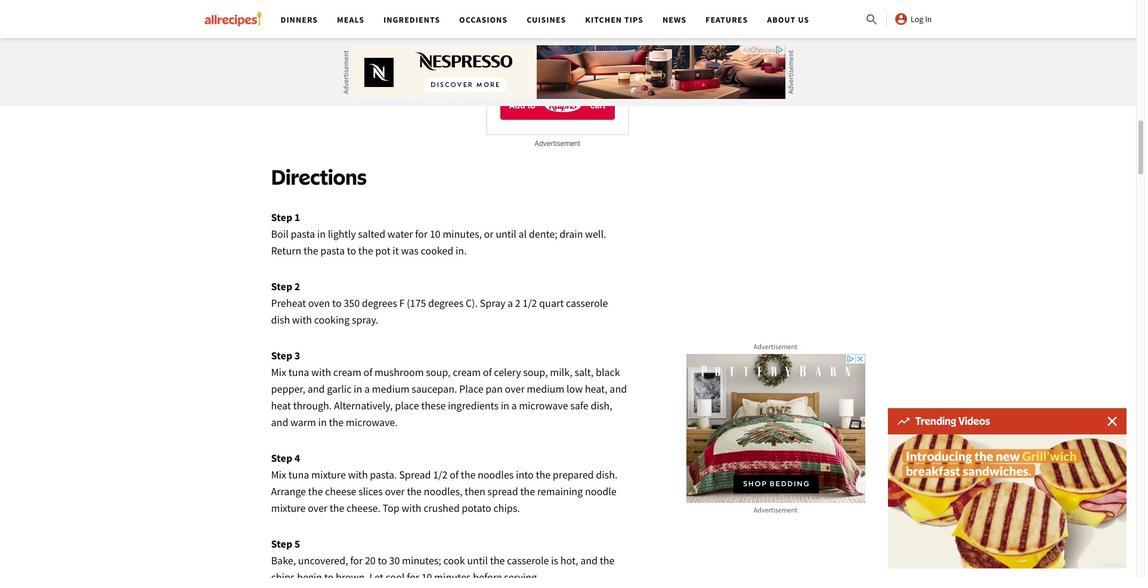 Task type: describe. For each thing, give the bounding box(es) containing it.
2 horizontal spatial of
[[483, 366, 492, 379]]

to left 30
[[378, 554, 387, 568]]

salted
[[358, 227, 385, 241]]

casserole inside bake, uncovered, for 20 to 30 minutes; cook until the casserole is hot, and the chips begin to brown. let cool for 10 minutes before serving.
[[507, 554, 549, 568]]

the right "into"
[[536, 468, 551, 482]]

1 vertical spatial a
[[364, 382, 370, 396]]

cuisines link
[[527, 14, 566, 25]]

and up through.
[[308, 382, 325, 396]]

lightly
[[328, 227, 356, 241]]

serving.
[[504, 571, 540, 578]]

0 vertical spatial chips
[[390, 89, 414, 103]]

with inside mix tuna with cream of mushroom soup, cream of celery soup, milk, salt, black pepper, and garlic in a medium saucepan. place pan over medium low heat, and heat through. alternatively, place these ingredients in a microwave safe dish, and warm in the microwave.
[[311, 366, 331, 379]]

(175
[[407, 297, 426, 310]]

in.
[[456, 244, 467, 258]]

well.
[[585, 227, 606, 241]]

0 horizontal spatial mixture
[[271, 502, 306, 515]]

1 horizontal spatial mixture
[[311, 468, 346, 482]]

ground
[[334, 10, 366, 24]]

minutes,
[[443, 227, 482, 241]]

saucepan.
[[412, 382, 457, 396]]

minutes
[[434, 571, 471, 578]]

1/2 inside preheat oven to 350 degrees f (175 degrees c). spray a 2 1/2 quart casserole dish with cooking spray.
[[523, 297, 537, 310]]

bake, uncovered, for 20 to 30 minutes; cook until the casserole is hot, and the chips begin to brown. let cool for 10 minutes before serving.
[[271, 554, 615, 578]]

log in link
[[894, 12, 932, 26]]

0 horizontal spatial potato
[[359, 89, 388, 103]]

uncovered,
[[298, 554, 348, 568]]

with inside preheat oven to 350 degrees f (175 degrees c). spray a 2 1/2 quart casserole dish with cooking spray.
[[292, 313, 312, 327]]

1 degrees from the left
[[362, 297, 397, 310]]

place
[[459, 382, 483, 396]]

was
[[401, 244, 419, 258]]

and right heat,
[[610, 382, 627, 396]]

dente;
[[529, 227, 557, 241]]

then
[[465, 485, 485, 499]]

spread
[[487, 485, 518, 499]]

this
[[522, 73, 537, 84]]

cooking
[[314, 313, 350, 327]]

begin
[[297, 571, 322, 578]]

350
[[344, 297, 360, 310]]

1/2 inside mix tuna mixture with pasta. spread 1/2 of the noodles into the prepared dish. arrange the cheese slices over the noodles, then spread the remaining noodle mixture over the cheese. top with crushed potato chips.
[[433, 468, 447, 482]]

or
[[484, 227, 494, 241]]

c).
[[466, 297, 478, 310]]

until inside the boil pasta in lightly salted water for 10 minutes, or until al dente; drain well. return the pasta to the pot it was cooked in.
[[496, 227, 516, 241]]

in
[[925, 14, 932, 24]]

mix tuna with cream of mushroom soup, cream of celery soup, milk, salt, black pepper, and garlic in a medium saucepan. place pan over medium low heat, and heat through. alternatively, place these ingredients in a microwave safe dish, and warm in the microwave.
[[271, 366, 627, 430]]

trending videos
[[915, 415, 990, 428]]

features
[[706, 14, 748, 25]]

let
[[369, 571, 383, 578]]

safe
[[570, 399, 589, 413]]

pepper
[[395, 10, 427, 24]]

mix for mix tuna mixture with pasta. spread 1/2 of the noodles into the prepared dish. arrange the cheese slices over the noodles, then spread the remaining noodle mixture over the cheese. top with crushed potato chips.
[[271, 468, 286, 482]]

to inside preheat oven to 350 degrees f (175 degrees c). spray a 2 1/2 quart casserole dish with cooking spray.
[[332, 297, 342, 310]]

with up the slices
[[348, 468, 368, 482]]

1 cream from the left
[[333, 366, 361, 379]]

processed american cheese
[[313, 63, 437, 76]]

heat,
[[585, 382, 608, 396]]

¼
[[279, 10, 287, 24]]

to inside the boil pasta in lightly salted water for 10 minutes, or until al dente; drain well. return the pasta to the pot it was cooked in.
[[347, 244, 356, 258]]

for inside buy all 10 ingredients from this recipe for $24.12
[[568, 73, 581, 84]]

add
[[509, 101, 525, 110]]

kitchen tips
[[585, 14, 643, 25]]

ingredients
[[384, 14, 440, 25]]

cuisines
[[527, 14, 566, 25]]

2
[[515, 297, 520, 310]]

ingredients link
[[384, 14, 440, 25]]

hot,
[[560, 554, 578, 568]]

through.
[[293, 399, 332, 413]]

2 degrees from the left
[[428, 297, 464, 310]]

to down uncovered,
[[324, 571, 334, 578]]

tuna for pepper,
[[288, 366, 309, 379]]

video player application
[[888, 435, 1127, 569]]

the left cheese.
[[330, 502, 344, 515]]

brown.
[[336, 571, 367, 578]]

pan
[[486, 382, 503, 396]]

in inside the boil pasta in lightly salted water for 10 minutes, or until al dente; drain well. return the pasta to the pot it was cooked in.
[[317, 227, 326, 241]]

in right warm
[[318, 416, 327, 430]]

close image
[[1107, 417, 1117, 426]]

0 horizontal spatial over
[[308, 502, 327, 515]]

teaspoon for ¼
[[289, 10, 331, 24]]

noodle
[[585, 485, 617, 499]]

kitchen tips link
[[585, 14, 643, 25]]

spray.
[[352, 313, 378, 327]]

0 horizontal spatial black
[[368, 10, 392, 24]]

meals
[[337, 14, 364, 25]]

into
[[516, 468, 534, 482]]

low
[[567, 382, 583, 396]]

1 vertical spatial pasta
[[320, 244, 345, 258]]

add to
[[509, 101, 535, 110]]

to right add
[[528, 101, 535, 110]]

about
[[767, 14, 796, 25]]

kitchen
[[585, 14, 622, 25]]

2 cream from the left
[[453, 366, 481, 379]]

arrange
[[271, 485, 306, 499]]

0 vertical spatial crushed
[[330, 37, 367, 50]]

1 teaspoon crushed garlic
[[279, 37, 393, 50]]

search image
[[865, 12, 879, 27]]

bake,
[[271, 554, 296, 568]]

1 medium from the left
[[372, 382, 409, 396]]

dinners
[[281, 14, 318, 25]]

teaspoon for 1
[[286, 37, 328, 50]]

10 inside bake, uncovered, for 20 to 30 minutes; cook until the casserole is hot, and the chips begin to brown. let cool for 10 minutes before serving.
[[421, 571, 432, 578]]

spray
[[480, 297, 505, 310]]

buy
[[500, 59, 518, 69]]

ingredients inside buy all 10 ingredients from this recipe for $24.12
[[547, 59, 599, 69]]

1 vertical spatial crushed
[[320, 89, 357, 103]]

the right hot,
[[600, 554, 615, 568]]

0 horizontal spatial of
[[363, 366, 372, 379]]

pepper,
[[271, 382, 305, 396]]

f
[[399, 297, 405, 310]]

microwave.
[[346, 416, 398, 430]]

for left '20'
[[350, 554, 363, 568]]

it
[[393, 244, 399, 258]]

2 soup, from the left
[[523, 366, 548, 379]]

us
[[798, 14, 809, 25]]

the right return
[[303, 244, 318, 258]]

processed
[[313, 63, 359, 76]]

before
[[473, 571, 502, 578]]

garlic inside mix tuna with cream of mushroom soup, cream of celery soup, milk, salt, black pepper, and garlic in a medium saucepan. place pan over medium low heat, and heat through. alternatively, place these ingredients in a microwave safe dish, and warm in the microwave.
[[327, 382, 352, 396]]

10 inside buy all 10 ingredients from this recipe for $24.12
[[534, 59, 545, 69]]

1 soup, from the left
[[426, 366, 451, 379]]

al
[[519, 227, 527, 241]]

heat
[[271, 399, 291, 413]]

the inside mix tuna with cream of mushroom soup, cream of celery soup, milk, salt, black pepper, and garlic in a medium saucepan. place pan over medium low heat, and heat through. alternatively, place these ingredients in a microwave safe dish, and warm in the microwave.
[[329, 416, 344, 430]]

celery
[[494, 366, 521, 379]]

trending
[[915, 415, 956, 428]]

quart
[[539, 297, 564, 310]]

preheat
[[271, 297, 306, 310]]

$24.12
[[583, 73, 613, 84]]



Task type: vqa. For each thing, say whether or not it's contained in the screenshot.
middle crushed
yes



Task type: locate. For each thing, give the bounding box(es) containing it.
ingredients
[[547, 59, 599, 69], [448, 399, 499, 413]]

0 horizontal spatial casserole
[[507, 554, 549, 568]]

a up alternatively,
[[364, 382, 370, 396]]

casserole right quart
[[566, 297, 608, 310]]

1 vertical spatial black
[[596, 366, 620, 379]]

about us link
[[767, 14, 809, 25]]

mix up arrange
[[271, 468, 286, 482]]

place
[[395, 399, 419, 413]]

oven
[[308, 297, 330, 310]]

1/2 right 2
[[523, 297, 537, 310]]

milk,
[[550, 366, 572, 379]]

0 vertical spatial until
[[496, 227, 516, 241]]

degrees left c).
[[428, 297, 464, 310]]

trending image
[[898, 418, 909, 425]]

for down minutes;
[[407, 571, 419, 578]]

1 vertical spatial until
[[467, 554, 488, 568]]

medium up microwave
[[527, 382, 564, 396]]

10 up cooked in the left top of the page
[[430, 227, 440, 241]]

garlic up american on the left of the page
[[369, 37, 393, 50]]

1 horizontal spatial cream
[[453, 366, 481, 379]]

and right hot,
[[580, 554, 598, 568]]

dish,
[[591, 399, 612, 413]]

0 vertical spatial pasta
[[291, 227, 315, 241]]

about us
[[767, 14, 809, 25]]

advertisement region
[[686, 0, 865, 86], [351, 45, 785, 99], [686, 354, 865, 503]]

the left pot
[[358, 244, 373, 258]]

degrees up spray.
[[362, 297, 397, 310]]

mixture down arrange
[[271, 502, 306, 515]]

pasta right the boil
[[291, 227, 315, 241]]

news
[[663, 14, 686, 25]]

1/2 up noodles,
[[433, 468, 447, 482]]

0 horizontal spatial until
[[467, 554, 488, 568]]

cheese up cheese.
[[325, 485, 356, 499]]

1 mix from the top
[[271, 366, 286, 379]]

1 horizontal spatial garlic
[[369, 37, 393, 50]]

0 vertical spatial a
[[508, 297, 513, 310]]

and
[[308, 382, 325, 396], [610, 382, 627, 396], [271, 416, 288, 430], [580, 554, 598, 568]]

news link
[[663, 14, 686, 25]]

soup, up saucepan.
[[426, 366, 451, 379]]

cheese right american on the left of the page
[[405, 63, 437, 76]]

boil
[[271, 227, 289, 241]]

chips down bake,
[[271, 571, 295, 578]]

cheese
[[405, 63, 437, 76], [325, 485, 356, 499]]

0 horizontal spatial ingredients
[[448, 399, 499, 413]]

spread
[[399, 468, 431, 482]]

water
[[388, 227, 413, 241]]

until
[[496, 227, 516, 241], [467, 554, 488, 568]]

the up the before
[[490, 554, 505, 568]]

1 vertical spatial tuna
[[288, 468, 309, 482]]

in down pan
[[501, 399, 509, 413]]

to
[[528, 101, 535, 110], [347, 244, 356, 258], [332, 297, 342, 310], [378, 554, 387, 568], [324, 571, 334, 578]]

mushroom
[[375, 366, 424, 379]]

for
[[568, 73, 581, 84], [415, 227, 428, 241], [350, 554, 363, 568], [407, 571, 419, 578]]

ingredients inside mix tuna with cream of mushroom soup, cream of celery soup, milk, salt, black pepper, and garlic in a medium saucepan. place pan over medium low heat, and heat through. alternatively, place these ingredients in a microwave safe dish, and warm in the microwave.
[[448, 399, 499, 413]]

1 horizontal spatial potato
[[462, 502, 491, 515]]

a left 2
[[508, 297, 513, 310]]

over down celery
[[505, 382, 525, 396]]

over left cheese.
[[308, 502, 327, 515]]

with up through.
[[311, 366, 331, 379]]

cart
[[590, 101, 606, 110]]

over up top
[[385, 485, 405, 499]]

the down through.
[[329, 416, 344, 430]]

1 horizontal spatial ingredients
[[547, 59, 599, 69]]

tuna for arrange
[[288, 468, 309, 482]]

for right the recipe
[[568, 73, 581, 84]]

1 vertical spatial ingredients
[[448, 399, 499, 413]]

1 vertical spatial 1/2
[[433, 468, 447, 482]]

0 horizontal spatial cream
[[333, 366, 361, 379]]

2 mix from the top
[[271, 468, 286, 482]]

1 tuna from the top
[[288, 366, 309, 379]]

until left al
[[496, 227, 516, 241]]

10 right all at the left of page
[[534, 59, 545, 69]]

1 horizontal spatial until
[[496, 227, 516, 241]]

soup, left milk,
[[523, 366, 548, 379]]

from
[[500, 73, 519, 84]]

1 horizontal spatial 1/2
[[523, 297, 537, 310]]

0 horizontal spatial pasta
[[291, 227, 315, 241]]

prepared
[[553, 468, 594, 482]]

1 horizontal spatial casserole
[[566, 297, 608, 310]]

the right arrange
[[308, 485, 323, 499]]

1 vertical spatial over
[[385, 485, 405, 499]]

1 horizontal spatial cheese
[[405, 63, 437, 76]]

mix up the pepper,
[[271, 366, 286, 379]]

degrees
[[362, 297, 397, 310], [428, 297, 464, 310]]

cool
[[386, 571, 405, 578]]

directions
[[271, 164, 367, 190]]

¼ teaspoon ground black pepper
[[279, 10, 427, 24]]

in left 'lightly'
[[317, 227, 326, 241]]

tuna inside mix tuna mixture with pasta. spread 1/2 of the noodles into the prepared dish. arrange the cheese slices over the noodles, then spread the remaining noodle mixture over the cheese. top with crushed potato chips.
[[288, 468, 309, 482]]

salt,
[[575, 366, 594, 379]]

casserole inside preheat oven to 350 degrees f (175 degrees c). spray a 2 1/2 quart casserole dish with cooking spray.
[[566, 297, 608, 310]]

cream up alternatively,
[[333, 366, 361, 379]]

cooked
[[421, 244, 453, 258]]

for inside the boil pasta in lightly salted water for 10 minutes, or until al dente; drain well. return the pasta to the pot it was cooked in.
[[415, 227, 428, 241]]

0 vertical spatial ingredients
[[547, 59, 599, 69]]

casserole up 'serving.'
[[507, 554, 549, 568]]

of up pan
[[483, 366, 492, 379]]

1 vertical spatial potato
[[462, 502, 491, 515]]

2 vertical spatial crushed
[[424, 502, 460, 515]]

mix inside mix tuna with cream of mushroom soup, cream of celery soup, milk, salt, black pepper, and garlic in a medium saucepan. place pan over medium low heat, and heat through. alternatively, place these ingredients in a microwave safe dish, and warm in the microwave.
[[271, 366, 286, 379]]

teaspoon right ¼
[[289, 10, 331, 24]]

warm
[[290, 416, 316, 430]]

0 vertical spatial teaspoon
[[289, 10, 331, 24]]

0 vertical spatial mix
[[271, 366, 286, 379]]

crushed down processed
[[320, 89, 357, 103]]

crushed down meals link
[[330, 37, 367, 50]]

tuna up arrange
[[288, 468, 309, 482]]

tuna up the pepper,
[[288, 366, 309, 379]]

until inside bake, uncovered, for 20 to 30 minutes; cook until the casserole is hot, and the chips begin to brown. let cool for 10 minutes before serving.
[[467, 554, 488, 568]]

remaining
[[537, 485, 583, 499]]

1 vertical spatial 10
[[430, 227, 440, 241]]

microwave
[[519, 399, 568, 413]]

0 vertical spatial 1/2
[[523, 297, 537, 310]]

0 vertical spatial potato
[[359, 89, 388, 103]]

1 vertical spatial garlic
[[327, 382, 352, 396]]

1 vertical spatial mixture
[[271, 502, 306, 515]]

0 horizontal spatial medium
[[372, 382, 409, 396]]

10 inside the boil pasta in lightly salted water for 10 minutes, or until al dente; drain well. return the pasta to the pot it was cooked in.
[[430, 227, 440, 241]]

teaspoon down dinners link
[[286, 37, 328, 50]]

0 horizontal spatial 1/2
[[433, 468, 447, 482]]

1 vertical spatial mix
[[271, 468, 286, 482]]

with right top
[[402, 502, 421, 515]]

garlic up alternatively,
[[327, 382, 352, 396]]

to down 'lightly'
[[347, 244, 356, 258]]

over inside mix tuna with cream of mushroom soup, cream of celery soup, milk, salt, black pepper, and garlic in a medium saucepan. place pan over medium low heat, and heat through. alternatively, place these ingredients in a microwave safe dish, and warm in the microwave.
[[505, 382, 525, 396]]

pasta.
[[370, 468, 397, 482]]

a inside preheat oven to 350 degrees f (175 degrees c). spray a 2 1/2 quart casserole dish with cooking spray.
[[508, 297, 513, 310]]

recipe
[[539, 73, 565, 84]]

tips
[[624, 14, 643, 25]]

mixture left pasta.
[[311, 468, 346, 482]]

over
[[505, 382, 525, 396], [385, 485, 405, 499], [308, 502, 327, 515]]

1/2
[[523, 297, 537, 310], [433, 468, 447, 482]]

0 horizontal spatial chips
[[271, 571, 295, 578]]

and down 'heat'
[[271, 416, 288, 430]]

0 vertical spatial garlic
[[369, 37, 393, 50]]

ralphs logo image
[[538, 97, 588, 115]]

1 horizontal spatial black
[[596, 366, 620, 379]]

2 horizontal spatial over
[[505, 382, 525, 396]]

1 horizontal spatial medium
[[527, 382, 564, 396]]

mix inside mix tuna mixture with pasta. spread 1/2 of the noodles into the prepared dish. arrange the cheese slices over the noodles, then spread the remaining noodle mixture over the cheese. top with crushed potato chips.
[[271, 468, 286, 482]]

chips.
[[493, 502, 520, 515]]

cream
[[333, 366, 361, 379], [453, 366, 481, 379]]

1 vertical spatial cheese
[[325, 485, 356, 499]]

chips
[[390, 89, 414, 103], [271, 571, 295, 578]]

1 vertical spatial teaspoon
[[286, 37, 328, 50]]

account image
[[894, 12, 908, 26]]

crushed down noodles,
[[424, 502, 460, 515]]

0 vertical spatial over
[[505, 382, 525, 396]]

potato inside mix tuna mixture with pasta. spread 1/2 of the noodles into the prepared dish. arrange the cheese slices over the noodles, then spread the remaining noodle mixture over the cheese. top with crushed potato chips.
[[462, 502, 491, 515]]

1 horizontal spatial soup,
[[523, 366, 548, 379]]

american
[[361, 63, 403, 76]]

0 horizontal spatial degrees
[[362, 297, 397, 310]]

in up alternatively,
[[354, 382, 362, 396]]

for up the was
[[415, 227, 428, 241]]

crushed
[[330, 37, 367, 50], [320, 89, 357, 103], [424, 502, 460, 515]]

features link
[[706, 14, 748, 25]]

ingredients up the recipe
[[547, 59, 599, 69]]

10 down minutes;
[[421, 571, 432, 578]]

tuna inside mix tuna with cream of mushroom soup, cream of celery soup, milk, salt, black pepper, and garlic in a medium saucepan. place pan over medium low heat, and heat through. alternatively, place these ingredients in a microwave safe dish, and warm in the microwave.
[[288, 366, 309, 379]]

preheat oven to 350 degrees f (175 degrees c). spray a 2 1/2 quart casserole dish with cooking spray.
[[271, 297, 608, 327]]

potato down processed american cheese
[[359, 89, 388, 103]]

crushed inside mix tuna mixture with pasta. spread 1/2 of the noodles into the prepared dish. arrange the cheese slices over the noodles, then spread the remaining noodle mixture over the cheese. top with crushed potato chips.
[[424, 502, 460, 515]]

casserole
[[566, 297, 608, 310], [507, 554, 549, 568]]

a
[[508, 297, 513, 310], [364, 382, 370, 396], [511, 399, 517, 413]]

occasions
[[459, 14, 508, 25]]

mix
[[271, 366, 286, 379], [271, 468, 286, 482]]

crushed potato chips
[[320, 89, 414, 103]]

chips down american on the left of the page
[[390, 89, 414, 103]]

pasta down 'lightly'
[[320, 244, 345, 258]]

a left microwave
[[511, 399, 517, 413]]

1 horizontal spatial chips
[[390, 89, 414, 103]]

top
[[383, 502, 399, 515]]

cream up "place"
[[453, 366, 481, 379]]

1 horizontal spatial of
[[450, 468, 459, 482]]

0 horizontal spatial soup,
[[426, 366, 451, 379]]

cheese.
[[347, 502, 380, 515]]

all
[[521, 59, 531, 69]]

0 vertical spatial 10
[[534, 59, 545, 69]]

10
[[534, 59, 545, 69], [430, 227, 440, 241], [421, 571, 432, 578]]

tuna
[[288, 366, 309, 379], [288, 468, 309, 482]]

navigation containing dinners
[[271, 0, 865, 38]]

the down spread
[[407, 485, 422, 499]]

the
[[303, 244, 318, 258], [358, 244, 373, 258], [329, 416, 344, 430], [461, 468, 476, 482], [536, 468, 551, 482], [308, 485, 323, 499], [407, 485, 422, 499], [520, 485, 535, 499], [330, 502, 344, 515], [490, 554, 505, 568], [600, 554, 615, 568]]

with down preheat
[[292, 313, 312, 327]]

black right meals link
[[368, 10, 392, 24]]

mix for mix tuna with cream of mushroom soup, cream of celery soup, milk, salt, black pepper, and garlic in a medium saucepan. place pan over medium low heat, and heat through. alternatively, place these ingredients in a microwave safe dish, and warm in the microwave.
[[271, 366, 286, 379]]

the down "into"
[[520, 485, 535, 499]]

1 horizontal spatial degrees
[[428, 297, 464, 310]]

0 horizontal spatial cheese
[[325, 485, 356, 499]]

chips inside bake, uncovered, for 20 to 30 minutes; cook until the casserole is hot, and the chips begin to brown. let cool for 10 minutes before serving.
[[271, 571, 295, 578]]

and inside bake, uncovered, for 20 to 30 minutes; cook until the casserole is hot, and the chips begin to brown. let cool for 10 minutes before serving.
[[580, 554, 598, 568]]

slices
[[358, 485, 383, 499]]

of left mushroom
[[363, 366, 372, 379]]

mixture
[[311, 468, 346, 482], [271, 502, 306, 515]]

2 vertical spatial 10
[[421, 571, 432, 578]]

0 vertical spatial mixture
[[311, 468, 346, 482]]

2 vertical spatial a
[[511, 399, 517, 413]]

1
[[279, 37, 284, 50]]

of inside mix tuna mixture with pasta. spread 1/2 of the noodles into the prepared dish. arrange the cheese slices over the noodles, then spread the remaining noodle mixture over the cheese. top with crushed potato chips.
[[450, 468, 459, 482]]

dish
[[271, 313, 290, 327]]

black inside mix tuna with cream of mushroom soup, cream of celery soup, milk, salt, black pepper, and garlic in a medium saucepan. place pan over medium low heat, and heat through. alternatively, place these ingredients in a microwave safe dish, and warm in the microwave.
[[596, 366, 620, 379]]

0 vertical spatial casserole
[[566, 297, 608, 310]]

1 horizontal spatial pasta
[[320, 244, 345, 258]]

cheese inside mix tuna mixture with pasta. spread 1/2 of the noodles into the prepared dish. arrange the cheese slices over the noodles, then spread the remaining noodle mixture over the cheese. top with crushed potato chips.
[[325, 485, 356, 499]]

1 vertical spatial casserole
[[507, 554, 549, 568]]

minutes;
[[402, 554, 441, 568]]

these
[[421, 399, 446, 413]]

0 vertical spatial black
[[368, 10, 392, 24]]

2 vertical spatial over
[[308, 502, 327, 515]]

1 horizontal spatial over
[[385, 485, 405, 499]]

0 vertical spatial cheese
[[405, 63, 437, 76]]

0 horizontal spatial garlic
[[327, 382, 352, 396]]

home image
[[204, 12, 262, 26]]

30
[[389, 554, 400, 568]]

to left 350
[[332, 297, 342, 310]]

20
[[365, 554, 376, 568]]

navigation
[[271, 0, 865, 38]]

until up the before
[[467, 554, 488, 568]]

1 vertical spatial chips
[[271, 571, 295, 578]]

potato down then at the left
[[462, 502, 491, 515]]

dish.
[[596, 468, 618, 482]]

black up heat,
[[596, 366, 620, 379]]

ingredients down "place"
[[448, 399, 499, 413]]

2 medium from the left
[[527, 382, 564, 396]]

medium down mushroom
[[372, 382, 409, 396]]

2 tuna from the top
[[288, 468, 309, 482]]

boil pasta in lightly salted water for 10 minutes, or until al dente; drain well. return the pasta to the pot it was cooked in.
[[271, 227, 606, 258]]

0 vertical spatial tuna
[[288, 366, 309, 379]]

of up noodles,
[[450, 468, 459, 482]]

the up then at the left
[[461, 468, 476, 482]]



